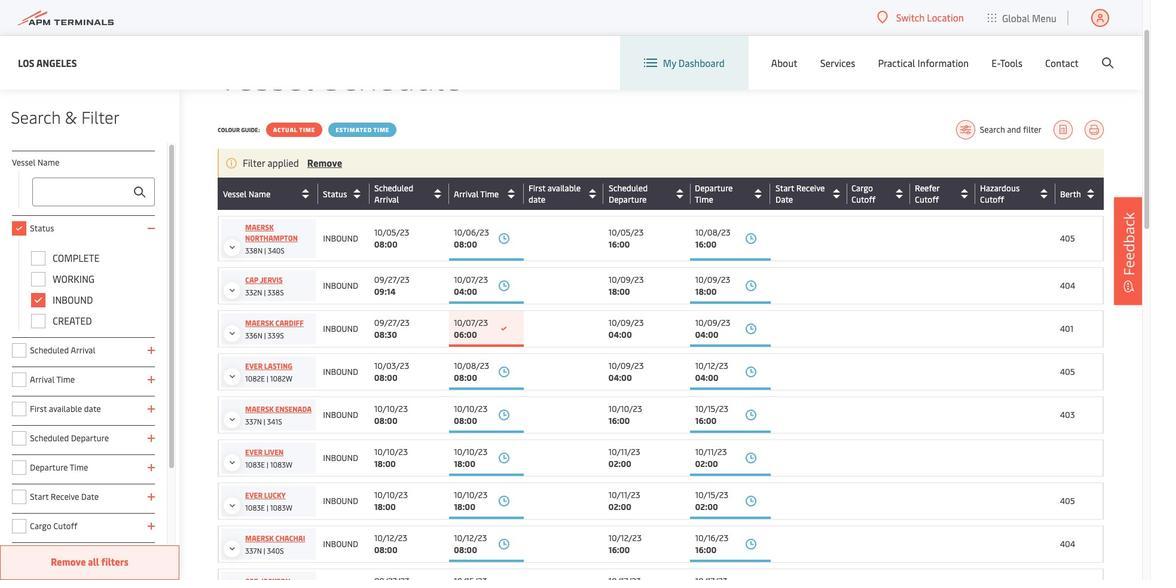 Task type: vqa. For each thing, say whether or not it's contained in the screenshot.


Task type: locate. For each thing, give the bounding box(es) containing it.
| down lucky
[[267, 503, 269, 513]]

1 horizontal spatial time
[[374, 126, 390, 134]]

1 scheduled departure button from the left
[[609, 182, 688, 205]]

1 vertical spatial 340s
[[267, 546, 284, 556]]

10/09/23 for 10/09/23 18:00
[[609, 274, 644, 285]]

search and filter button
[[956, 120, 1042, 139]]

08:00 inside 10/06/23 08:00
[[454, 239, 477, 250]]

10/10/23 08:00 down 10/03/23 08:00 at the left bottom of page
[[374, 403, 408, 427]]

receive for start receive date button corresponding to second reefer cutoff button from the right's cargo cutoff button
[[797, 182, 825, 194]]

arrival
[[454, 188, 479, 200], [454, 188, 479, 200], [374, 194, 399, 205], [375, 194, 399, 205], [71, 345, 95, 356], [30, 374, 55, 385]]

vessel name for vessel name button related to status button for second reefer cutoff button from the right
[[223, 188, 271, 200]]

0 horizontal spatial search
[[11, 105, 61, 128]]

1 10/12/23 08:00 from the left
[[374, 532, 408, 556]]

02:00 down the 10/10/23 16:00
[[609, 458, 632, 470]]

ever liven 1083e | 1083w
[[245, 448, 293, 470]]

available
[[548, 182, 581, 194], [548, 182, 581, 194], [49, 403, 82, 415]]

16:00 inside 10/08/23 16:00
[[696, 239, 717, 250]]

10/11/23 02:00 up the 10/12/23 16:00
[[609, 489, 641, 513]]

404 for 10/09/23
[[1061, 280, 1076, 291]]

1 10/05/23 from the left
[[374, 227, 410, 238]]

cargo cutoff button for second reefer cutoff button from the right
[[852, 182, 908, 205]]

feedback
[[1119, 212, 1139, 276]]

02:00 up 10/15/23 02:00
[[696, 458, 718, 470]]

filter
[[1024, 124, 1042, 135]]

global
[[1003, 11, 1030, 24]]

| for 10/09/23 04:00
[[264, 331, 266, 340]]

1 hazardous cutoff from the left
[[980, 182, 1020, 205]]

16:00 inside the 10/10/23 16:00
[[609, 415, 630, 427]]

10/11/23 for 10/11/23 02:00
[[609, 446, 641, 458]]

09/27/23
[[374, 274, 410, 285], [374, 317, 410, 328]]

filter applied remove
[[243, 156, 342, 169]]

0 vertical spatial 09/27/23
[[374, 274, 410, 285]]

contact button
[[1046, 36, 1079, 90]]

1 ever from the top
[[245, 361, 263, 371]]

maersk inside maersk ensenada 337n | 341s
[[245, 404, 274, 414]]

vessel schedule
[[218, 52, 463, 99]]

1 horizontal spatial 10/10/23 08:00
[[454, 403, 488, 427]]

| inside maersk cardiff 336n | 339s
[[264, 331, 266, 340]]

02:00
[[609, 458, 632, 470], [696, 458, 718, 470], [609, 501, 632, 513], [696, 501, 718, 513]]

405 for 10/12/23
[[1061, 366, 1076, 378]]

inbound for 10/09/23 04:00
[[323, 323, 358, 334]]

| down ever lucky 1083e | 1083w
[[264, 546, 265, 556]]

angeles
[[36, 56, 77, 69]]

1 arrival time button from the left
[[454, 184, 521, 203]]

inbound
[[323, 233, 358, 244], [323, 280, 358, 291], [53, 293, 93, 306], [323, 323, 358, 334], [323, 366, 358, 378], [323, 409, 358, 421], [323, 452, 358, 464], [323, 495, 358, 507], [323, 538, 358, 550]]

| inside maersk ensenada 337n | 341s
[[264, 417, 265, 427]]

hazardous cutoff
[[980, 182, 1020, 205], [981, 182, 1020, 205]]

09/27/23 up 09:14
[[374, 274, 410, 285]]

inbound for 10/09/23 18:00
[[323, 280, 358, 291]]

ever lucky 1083e | 1083w
[[245, 491, 293, 513]]

10/16/23
[[696, 532, 729, 544]]

1 scheduled arrival button from the left
[[374, 182, 446, 205]]

1 vertical spatial 405
[[1061, 366, 1076, 378]]

arrival time
[[454, 188, 499, 200], [454, 188, 499, 200], [30, 374, 75, 385]]

2 scheduled arrival button from the left
[[375, 182, 446, 205]]

10/05/23 08:00
[[374, 227, 410, 250]]

maersk up 341s
[[245, 404, 274, 414]]

start receive date for start receive date button associated with second reefer cutoff button's cargo cutoff button
[[776, 182, 825, 205]]

cap
[[245, 275, 259, 285]]

10/03/23 08:00
[[374, 360, 409, 384]]

10/11/23 02:00 down the 10/10/23 16:00
[[609, 446, 641, 470]]

1 reefer cutoff from the left
[[915, 182, 940, 205]]

2 10/12/23 08:00 from the left
[[454, 532, 487, 556]]

| down liven
[[267, 460, 269, 470]]

09/27/23 for 09:14
[[374, 274, 410, 285]]

date for start receive date button corresponding to second reefer cutoff button from the right's cargo cutoff button
[[776, 194, 793, 205]]

start for scheduled departure button corresponding to status button for second reefer cutoff button from the right the scheduled arrival button
[[776, 182, 795, 194]]

1083e down lucky
[[245, 503, 265, 513]]

cargo for second reefer cutoff button's cargo cutoff button
[[852, 182, 873, 194]]

reefer
[[915, 182, 940, 194], [915, 182, 940, 194]]

arrival time for status button for second reefer cutoff button from the right the scheduled arrival button arrival time button
[[454, 188, 499, 200]]

| left 338s
[[264, 288, 266, 297]]

remove right 'applied'
[[307, 156, 342, 169]]

hazardous cutoff button
[[980, 182, 1053, 205], [981, 182, 1053, 205]]

2 10/07/23 from the top
[[454, 317, 488, 328]]

340s down chachai
[[267, 546, 284, 556]]

10/07/23 up '06:00'
[[454, 317, 488, 328]]

maersk chachai 337n | 340s
[[245, 534, 305, 556]]

1 vertical spatial 1083e
[[245, 503, 265, 513]]

switch
[[897, 11, 925, 24]]

2 arrival time button from the left
[[454, 184, 521, 203]]

None checkbox
[[12, 343, 26, 358], [12, 402, 26, 416], [12, 519, 26, 534], [12, 343, 26, 358], [12, 402, 26, 416], [12, 519, 26, 534]]

10/07/23
[[454, 274, 488, 285], [454, 317, 488, 328]]

16:00 for 10/15/23 16:00
[[696, 415, 717, 427]]

337n for 10/12/23 08:00
[[245, 546, 262, 556]]

maersk for 09/27/23
[[245, 318, 274, 328]]

created
[[53, 314, 92, 327]]

0 vertical spatial 340s
[[268, 246, 285, 255]]

0 vertical spatial 10/08/23
[[696, 227, 731, 238]]

berth for berth button for second reefer cutoff button from the right
[[1061, 188, 1082, 200]]

0 vertical spatial ever
[[245, 361, 263, 371]]

ever inside ever lucky 1083e | 1083w
[[245, 491, 263, 500]]

hazardous cutoff button for berth button for second reefer cutoff button from the right
[[980, 182, 1053, 205]]

1 reefer from the left
[[915, 182, 940, 194]]

filter
[[81, 105, 120, 128], [243, 156, 265, 169]]

1 vertical spatial 10/15/23
[[696, 489, 729, 501]]

1 vertical spatial 10/08/23
[[454, 360, 490, 372]]

405
[[1061, 233, 1076, 244], [1061, 366, 1076, 378], [1061, 495, 1076, 507]]

ever inside the ever lasting 1082e | 1082w
[[245, 361, 263, 371]]

| right 338n
[[264, 246, 266, 255]]

first available date for arrival time button related to the scheduled arrival button associated with second reefer cutoff button status button's 'first available date' button
[[529, 182, 581, 205]]

| for 10/16/23 16:00
[[264, 546, 265, 556]]

10/09/23 04:00
[[609, 317, 644, 340], [696, 317, 731, 340], [609, 360, 644, 384]]

available for arrival time button related to the scheduled arrival button associated with second reefer cutoff button status button's 'first available date' button
[[548, 182, 581, 194]]

0 horizontal spatial 10/10/23 08:00
[[374, 403, 408, 427]]

1 start receive date button from the left
[[776, 182, 844, 205]]

| inside the ever lasting 1082e | 1082w
[[267, 374, 269, 384]]

1 horizontal spatial 10/12/23 08:00
[[454, 532, 487, 556]]

1083e inside ever lucky 1083e | 1083w
[[245, 503, 265, 513]]

10/10/23 08:00 down 10/08/23 08:00
[[454, 403, 488, 427]]

337n
[[245, 417, 262, 427], [245, 546, 262, 556]]

2 10/15/23 from the top
[[696, 489, 729, 501]]

0 horizontal spatial 10/09/23 18:00
[[609, 274, 644, 297]]

practical information
[[879, 56, 969, 69]]

| left 341s
[[264, 417, 265, 427]]

maersk up northampton
[[245, 223, 274, 232]]

0 vertical spatial 1083w
[[270, 460, 293, 470]]

1 10/15/23 from the top
[[696, 403, 729, 415]]

location
[[928, 11, 964, 24]]

first for scheduled departure button related to the scheduled arrival button associated with second reefer cutoff button status button
[[529, 182, 546, 194]]

contact
[[1046, 56, 1079, 69]]

maersk inside maersk cardiff 336n | 339s
[[245, 318, 274, 328]]

search for search and filter
[[980, 124, 1006, 135]]

2 start receive date button from the left
[[776, 182, 845, 205]]

ever inside ever liven 1083e | 1083w
[[245, 448, 263, 457]]

2 hazardous from the left
[[981, 182, 1020, 194]]

status for second reefer cutoff button from the right
[[323, 188, 347, 200]]

maersk inside maersk chachai 337n | 340s
[[245, 534, 274, 543]]

2 berth button from the left
[[1061, 184, 1101, 203]]

2 maersk from the top
[[245, 318, 274, 328]]

0 horizontal spatial remove
[[51, 555, 86, 568]]

09/27/23 09:14
[[374, 274, 410, 297]]

1083w down liven
[[270, 460, 293, 470]]

2 berth from the left
[[1061, 188, 1082, 200]]

time right estimated
[[374, 126, 390, 134]]

maersk for 10/12/23
[[245, 534, 274, 543]]

1 horizontal spatial 10/08/23
[[696, 227, 731, 238]]

10/10/23
[[374, 403, 408, 415], [454, 403, 488, 415], [609, 403, 643, 415], [374, 446, 408, 458], [454, 446, 488, 458], [374, 489, 408, 501], [454, 489, 488, 501]]

scheduled for scheduled departure button related to the scheduled arrival button associated with second reefer cutoff button status button
[[609, 182, 648, 194]]

reefer cutoff for second reefer cutoff button
[[915, 182, 940, 205]]

ever lasting 1082e | 1082w
[[245, 361, 293, 384]]

maersk left chachai
[[245, 534, 274, 543]]

1 berth button from the left
[[1061, 184, 1101, 203]]

340s inside maersk chachai 337n | 340s
[[267, 546, 284, 556]]

0 horizontal spatial 10/08/23
[[454, 360, 490, 372]]

remove
[[307, 156, 342, 169], [51, 555, 86, 568]]

337n down ever lucky 1083e | 1083w
[[245, 546, 262, 556]]

colour guide:
[[218, 126, 260, 134]]

ever left liven
[[245, 448, 263, 457]]

| inside maersk northampton 338n | 340s
[[264, 246, 266, 255]]

arrival time button
[[454, 184, 521, 203], [454, 184, 521, 203]]

hazardous cutoff button for berth button related to second reefer cutoff button
[[981, 182, 1053, 205]]

| left 339s
[[264, 331, 266, 340]]

0 vertical spatial filter
[[81, 105, 120, 128]]

ever for 10/11/23
[[245, 448, 263, 457]]

2 reefer cutoff from the left
[[915, 182, 940, 205]]

0 vertical spatial 10/07/23
[[454, 274, 488, 285]]

0 vertical spatial 10/15/23
[[696, 403, 729, 415]]

scheduled departure button
[[609, 182, 688, 205], [609, 182, 688, 205]]

1083e down liven
[[245, 460, 265, 470]]

date
[[529, 194, 546, 205], [529, 194, 546, 205], [84, 403, 101, 415]]

2 scheduled departure button from the left
[[609, 182, 688, 205]]

16:00 inside the 10/15/23 16:00
[[696, 415, 717, 427]]

1 1083e from the top
[[245, 460, 265, 470]]

first available date button
[[529, 182, 601, 205], [529, 182, 601, 205]]

16:00 inside 10/16/23 16:00
[[696, 544, 717, 556]]

2 337n from the top
[[245, 546, 262, 556]]

0 vertical spatial 404
[[1061, 280, 1076, 291]]

340s for 10/12/23 08:00
[[267, 546, 284, 556]]

1 vertical spatial filter
[[243, 156, 265, 169]]

0 horizontal spatial 10/12/23 08:00
[[374, 532, 408, 556]]

departure time
[[695, 182, 733, 205], [696, 182, 733, 205], [30, 462, 88, 473]]

09/27/23 up 08:30
[[374, 317, 410, 328]]

estimated time
[[336, 126, 390, 134]]

1 berth from the left
[[1061, 188, 1082, 200]]

3 ever from the top
[[245, 491, 263, 500]]

16:00 for 10/16/23 16:00
[[696, 544, 717, 556]]

| inside maersk chachai 337n | 340s
[[264, 546, 265, 556]]

1 vertical spatial 10/07/23
[[454, 317, 488, 328]]

estimated
[[336, 126, 372, 134]]

10/10/23 18:00
[[374, 446, 408, 470], [454, 446, 488, 470], [374, 489, 408, 513], [454, 489, 488, 513]]

start receive date button
[[776, 182, 844, 205], [776, 182, 845, 205]]

0 vertical spatial 337n
[[245, 417, 262, 427]]

340s down northampton
[[268, 246, 285, 255]]

10/07/23 04:00
[[454, 274, 488, 297]]

inbound for 10/15/23 02:00
[[323, 495, 358, 507]]

services
[[821, 56, 856, 69]]

1 10/07/23 from the top
[[454, 274, 488, 285]]

search left and
[[980, 124, 1006, 135]]

2 vertical spatial 405
[[1061, 495, 1076, 507]]

departure time button
[[695, 182, 768, 205], [696, 182, 768, 205]]

departure time for second reefer cutoff button from the right
[[696, 182, 733, 205]]

1 hazardous from the left
[[980, 182, 1020, 194]]

10/09/23 for 10/09/23 04:00
[[609, 317, 644, 328]]

1 hazardous cutoff button from the left
[[980, 182, 1053, 205]]

2 reefer from the left
[[915, 182, 940, 194]]

02:00 up the '10/16/23'
[[696, 501, 718, 513]]

2 hazardous cutoff from the left
[[981, 182, 1020, 205]]

4 maersk from the top
[[245, 534, 274, 543]]

340s for 10/05/23 08:00
[[268, 246, 285, 255]]

10/09/23 for 10/12/23 04:00
[[609, 360, 644, 372]]

| inside ever liven 1083e | 1083w
[[267, 460, 269, 470]]

06:00
[[454, 329, 477, 340]]

1 horizontal spatial 10/05/23
[[609, 227, 644, 238]]

maersk up 336n
[[245, 318, 274, 328]]

date
[[776, 194, 793, 205], [776, 194, 794, 205], [81, 491, 99, 503]]

1 404 from the top
[[1061, 280, 1076, 291]]

my dashboard button
[[644, 36, 725, 90]]

2 1083w from the top
[[270, 503, 293, 513]]

status for second reefer cutoff button
[[323, 188, 347, 200]]

1 vertical spatial ever
[[245, 448, 263, 457]]

vessel name for vessel name button related to second reefer cutoff button status button
[[223, 188, 271, 200]]

16:00 inside the 10/12/23 16:00
[[609, 544, 630, 556]]

date for start receive date button associated with second reefer cutoff button's cargo cutoff button
[[776, 194, 794, 205]]

| inside "cap jervis 332n | 338s"
[[264, 288, 266, 297]]

cargo cutoff
[[852, 182, 876, 205], [852, 182, 876, 205], [30, 521, 78, 532]]

| for 10/15/23 16:00
[[264, 417, 265, 427]]

3 405 from the top
[[1061, 495, 1076, 507]]

0 horizontal spatial 10/05/23
[[374, 227, 410, 238]]

lucky
[[264, 491, 286, 500]]

inbound for 10/16/23 16:00
[[323, 538, 358, 550]]

404
[[1061, 280, 1076, 291], [1061, 538, 1076, 550]]

10/11/23 down the 10/10/23 16:00
[[609, 446, 641, 458]]

337n inside maersk ensenada 337n | 341s
[[245, 417, 262, 427]]

405 for 10/15/23
[[1061, 495, 1076, 507]]

maersk
[[245, 223, 274, 232], [245, 318, 274, 328], [245, 404, 274, 414], [245, 534, 274, 543]]

complete
[[53, 251, 100, 264]]

filter right &
[[81, 105, 120, 128]]

10/09/23 18:00 down 10/05/23 16:00
[[609, 274, 644, 297]]

scheduled
[[374, 182, 413, 194], [375, 182, 414, 194], [609, 182, 648, 194], [609, 182, 648, 194], [30, 345, 69, 356], [30, 433, 69, 444]]

10/08/23
[[696, 227, 731, 238], [454, 360, 490, 372]]

2 time from the left
[[374, 126, 390, 134]]

1 time from the left
[[299, 126, 315, 134]]

10/09/23 18:00 down 10/08/23 16:00
[[696, 274, 731, 297]]

my dashboard
[[663, 56, 725, 69]]

340s inside maersk northampton 338n | 340s
[[268, 246, 285, 255]]

1083w down lucky
[[270, 503, 293, 513]]

1 405 from the top
[[1061, 233, 1076, 244]]

10/07/23 down 10/06/23 08:00
[[454, 274, 488, 285]]

0 horizontal spatial time
[[299, 126, 315, 134]]

| for 10/12/23 04:00
[[267, 374, 269, 384]]

| for 10/08/23 16:00
[[264, 246, 266, 255]]

10/11/23 02:00 for 10/11/23
[[609, 446, 641, 470]]

maersk inside maersk northampton 338n | 340s
[[245, 223, 274, 232]]

2 ever from the top
[[245, 448, 263, 457]]

None text field
[[32, 178, 155, 206]]

e-
[[992, 56, 1001, 69]]

reefer cutoff button
[[915, 182, 973, 205], [915, 182, 973, 205]]

1 horizontal spatial search
[[980, 124, 1006, 135]]

start receive date button for second reefer cutoff button from the right's cargo cutoff button
[[776, 182, 844, 205]]

scheduled arrival button for status button for second reefer cutoff button from the right
[[374, 182, 446, 205]]

ever
[[245, 361, 263, 371], [245, 448, 263, 457], [245, 491, 263, 500]]

1 horizontal spatial 10/09/23 18:00
[[696, 274, 731, 297]]

start for scheduled departure button related to the scheduled arrival button associated with second reefer cutoff button status button
[[776, 182, 795, 194]]

2 404 from the top
[[1061, 538, 1076, 550]]

0 vertical spatial 1083e
[[245, 460, 265, 470]]

0 vertical spatial 405
[[1061, 233, 1076, 244]]

search left &
[[11, 105, 61, 128]]

available for status button for second reefer cutoff button from the right the scheduled arrival button arrival time button's 'first available date' button
[[548, 182, 581, 194]]

northampton
[[245, 233, 298, 243]]

hazardous cutoff for second reefer cutoff button
[[981, 182, 1020, 205]]

e-tools button
[[992, 36, 1023, 90]]

scheduled arrival button
[[374, 182, 446, 205], [375, 182, 446, 205]]

10/11/23 up the 10/12/23 16:00
[[609, 489, 641, 501]]

02:00 inside 10/15/23 02:00
[[696, 501, 718, 513]]

2 10/10/23 08:00 from the left
[[454, 403, 488, 427]]

404 for 10/16/23
[[1061, 538, 1076, 550]]

reefer for second reefer cutoff button from the right
[[915, 182, 940, 194]]

cargo cutoff for second reefer cutoff button
[[852, 182, 876, 205]]

337n left 341s
[[245, 417, 262, 427]]

10/15/23 up the '10/16/23'
[[696, 489, 729, 501]]

10/07/23 for 06:00
[[454, 317, 488, 328]]

None checkbox
[[12, 221, 26, 236], [12, 373, 26, 387], [12, 431, 26, 446], [12, 461, 26, 475], [12, 490, 26, 504], [12, 221, 26, 236], [12, 373, 26, 387], [12, 431, 26, 446], [12, 461, 26, 475], [12, 490, 26, 504]]

332n
[[245, 288, 262, 297]]

1 reefer cutoff button from the left
[[915, 182, 973, 205]]

date for status button for second reefer cutoff button from the right the scheduled arrival button arrival time button's 'first available date' button
[[529, 194, 546, 205]]

16:00 inside 10/05/23 16:00
[[609, 239, 630, 250]]

ever left lucky
[[245, 491, 263, 500]]

time right actual
[[299, 126, 315, 134]]

ever up the 1082e
[[245, 361, 263, 371]]

search inside button
[[980, 124, 1006, 135]]

first for scheduled departure button corresponding to status button for second reefer cutoff button from the right the scheduled arrival button
[[529, 182, 546, 194]]

scheduled departure button for status button for second reefer cutoff button from the right the scheduled arrival button
[[609, 182, 688, 205]]

10/03/23
[[374, 360, 409, 372]]

1083e inside ever liven 1083e | 1083w
[[245, 460, 265, 470]]

maersk northampton 338n | 340s
[[245, 223, 298, 255]]

first available date button for arrival time button related to the scheduled arrival button associated with second reefer cutoff button status button
[[529, 182, 601, 205]]

filters
[[101, 555, 129, 568]]

1083w inside ever liven 1083e | 1083w
[[270, 460, 293, 470]]

| right the 1082e
[[267, 374, 269, 384]]

10/15/23 down 10/12/23 04:00
[[696, 403, 729, 415]]

1 vertical spatial 404
[[1061, 538, 1076, 550]]

1 vertical spatial 337n
[[245, 546, 262, 556]]

337n inside maersk chachai 337n | 340s
[[245, 546, 262, 556]]

3 maersk from the top
[[245, 404, 274, 414]]

1 maersk from the top
[[245, 223, 274, 232]]

1 vertical spatial remove
[[51, 555, 86, 568]]

0 vertical spatial remove
[[307, 156, 342, 169]]

1 337n from the top
[[245, 417, 262, 427]]

1 vertical spatial 1083w
[[270, 503, 293, 513]]

time
[[299, 126, 315, 134], [374, 126, 390, 134]]

inbound for 10/11/23 02:00
[[323, 452, 358, 464]]

time for actual time
[[299, 126, 315, 134]]

| inside ever lucky 1083e | 1083w
[[267, 503, 269, 513]]

scheduled for scheduled departure button corresponding to status button for second reefer cutoff button from the right the scheduled arrival button
[[609, 182, 648, 194]]

1 1083w from the top
[[270, 460, 293, 470]]

2 vertical spatial ever
[[245, 491, 263, 500]]

vessel name button for status button for second reefer cutoff button from the right
[[223, 184, 315, 203]]

name for second reefer cutoff button from the right
[[249, 188, 271, 200]]

los angeles
[[18, 56, 77, 69]]

2 hazardous cutoff button from the left
[[981, 182, 1053, 205]]

0 horizontal spatial filter
[[81, 105, 120, 128]]

10/15/23 for 02:00
[[696, 489, 729, 501]]

1 vertical spatial 09/27/23
[[374, 317, 410, 328]]

08:00 inside 10/05/23 08:00
[[374, 239, 398, 250]]

1083w inside ever lucky 1083e | 1083w
[[270, 503, 293, 513]]

ever for 10/12/23
[[245, 361, 263, 371]]

2 1083e from the top
[[245, 503, 265, 513]]

filter left 'applied'
[[243, 156, 265, 169]]

search
[[11, 105, 61, 128], [980, 124, 1006, 135]]

2 10/09/23 18:00 from the left
[[696, 274, 731, 297]]

scheduled departure
[[609, 182, 648, 205], [609, 182, 648, 205], [30, 433, 109, 444]]

10/09/23 04:00 for 10/09/23
[[609, 317, 644, 340]]

date for arrival time button related to the scheduled arrival button associated with second reefer cutoff button status button's 'first available date' button
[[529, 194, 546, 205]]

2 405 from the top
[[1061, 366, 1076, 378]]

2 10/05/23 from the left
[[609, 227, 644, 238]]

remove left all
[[51, 555, 86, 568]]

337n for 10/10/23 08:00
[[245, 417, 262, 427]]

vessel name button for second reefer cutoff button status button
[[223, 184, 315, 203]]

1 09/27/23 from the top
[[374, 274, 410, 285]]

2 09/27/23 from the top
[[374, 317, 410, 328]]

1 horizontal spatial filter
[[243, 156, 265, 169]]



Task type: describe. For each thing, give the bounding box(es) containing it.
10/10/23 16:00
[[609, 403, 643, 427]]

405 for 10/08/23
[[1061, 233, 1076, 244]]

&
[[65, 105, 77, 128]]

start receive date button for second reefer cutoff button's cargo cutoff button
[[776, 182, 845, 205]]

1083e for 10/11/23 02:00
[[245, 460, 265, 470]]

applied
[[268, 156, 299, 169]]

04:00 inside 10/07/23 04:00
[[454, 286, 478, 297]]

339s
[[268, 331, 284, 340]]

1083e for 10/15/23 02:00
[[245, 503, 265, 513]]

jervis
[[260, 275, 283, 285]]

first available date button for status button for second reefer cutoff button from the right the scheduled arrival button arrival time button
[[529, 182, 601, 205]]

| for 10/15/23 02:00
[[267, 503, 269, 513]]

1 horizontal spatial remove
[[307, 156, 342, 169]]

336n
[[245, 331, 263, 340]]

ever for 10/15/23
[[245, 491, 263, 500]]

about button
[[772, 36, 798, 90]]

menu
[[1033, 11, 1057, 24]]

first available date for status button for second reefer cutoff button from the right the scheduled arrival button arrival time button's 'first available date' button
[[529, 182, 581, 205]]

berth button for second reefer cutoff button
[[1061, 184, 1101, 203]]

all
[[88, 555, 99, 568]]

practical information button
[[879, 36, 969, 90]]

my
[[663, 56, 677, 69]]

cargo cutoff for second reefer cutoff button from the right
[[852, 182, 876, 205]]

scheduled arrival for second reefer cutoff button from the right
[[374, 182, 413, 205]]

guide:
[[241, 126, 260, 134]]

maersk ensenada 337n | 341s
[[245, 404, 312, 427]]

global menu
[[1003, 11, 1057, 24]]

10/09/23 04:00 for 10/12/23
[[609, 360, 644, 384]]

cap jervis 332n | 338s
[[245, 275, 284, 297]]

arrival time button for status button for second reefer cutoff button from the right the scheduled arrival button
[[454, 184, 521, 203]]

16:00 for 10/10/23 16:00
[[609, 415, 630, 427]]

berth button for second reefer cutoff button from the right
[[1061, 184, 1101, 203]]

scheduled departure button for the scheduled arrival button associated with second reefer cutoff button status button
[[609, 182, 688, 205]]

10/08/23 for 08:00
[[454, 360, 490, 372]]

cardiff
[[276, 318, 304, 328]]

10/12/23 16:00
[[609, 532, 642, 556]]

10/15/23 02:00
[[696, 489, 729, 513]]

341s
[[267, 417, 282, 427]]

16:00 for 10/05/23 16:00
[[609, 239, 630, 250]]

scheduled arrival for second reefer cutoff button
[[375, 182, 414, 205]]

name for second reefer cutoff button
[[249, 188, 271, 200]]

remove all filters
[[51, 555, 129, 568]]

practical
[[879, 56, 916, 69]]

los angeles link
[[18, 55, 77, 70]]

338s
[[268, 288, 284, 297]]

working
[[53, 272, 95, 285]]

CREATED checkbox
[[31, 314, 45, 328]]

actual
[[273, 126, 298, 134]]

remove all filters button
[[0, 546, 179, 580]]

10/06/23 08:00
[[454, 227, 489, 250]]

1083w for 10/15/23 02:00
[[270, 503, 293, 513]]

10/08/23 16:00
[[696, 227, 731, 250]]

401
[[1061, 323, 1074, 334]]

scheduled for the scheduled arrival button associated with second reefer cutoff button status button
[[375, 182, 414, 194]]

tools
[[1001, 56, 1023, 69]]

about
[[772, 56, 798, 69]]

338n
[[245, 246, 263, 255]]

maersk for 10/10/23
[[245, 404, 274, 414]]

remove inside remove all filters button
[[51, 555, 86, 568]]

10/08/23 08:00
[[454, 360, 490, 384]]

departure time for second reefer cutoff button
[[695, 182, 733, 205]]

ensenada
[[276, 404, 312, 414]]

02:00 up the 10/12/23 16:00
[[609, 501, 632, 513]]

inbound for 10/15/23 16:00
[[323, 409, 358, 421]]

time for estimated time
[[374, 126, 390, 134]]

1082w
[[270, 374, 293, 384]]

lasting
[[264, 361, 293, 371]]

chachai
[[276, 534, 305, 543]]

16:00 for 10/08/23 16:00
[[696, 239, 717, 250]]

berth for berth button related to second reefer cutoff button
[[1061, 188, 1082, 200]]

403
[[1061, 409, 1076, 421]]

and
[[1008, 124, 1022, 135]]

search for search & filter
[[11, 105, 61, 128]]

1 10/09/23 18:00 from the left
[[609, 274, 644, 297]]

feedback button
[[1115, 197, 1145, 305]]

04:00 inside 10/12/23 04:00
[[696, 372, 719, 384]]

reefer cutoff for second reefer cutoff button from the right
[[915, 182, 940, 205]]

16:00 for 10/12/23 16:00
[[609, 544, 630, 556]]

10/07/23 06:00
[[454, 317, 488, 340]]

inbound for 10/08/23 16:00
[[323, 233, 358, 244]]

search & filter
[[11, 105, 120, 128]]

10/05/23 16:00
[[609, 227, 644, 250]]

08:30
[[374, 329, 397, 340]]

09/27/23 08:30
[[374, 317, 410, 340]]

inbound for 10/12/23 04:00
[[323, 366, 358, 378]]

remove button
[[307, 156, 342, 169]]

scheduled for status button for second reefer cutoff button from the right the scheduled arrival button
[[374, 182, 413, 194]]

10/07/23 for 04:00
[[454, 274, 488, 285]]

09/27/23 for 08:30
[[374, 317, 410, 328]]

switch location
[[897, 11, 964, 24]]

colour
[[218, 126, 240, 134]]

1083w for 10/11/23 02:00
[[270, 460, 293, 470]]

COMPLETE checkbox
[[31, 251, 45, 266]]

arrival time for arrival time button related to the scheduled arrival button associated with second reefer cutoff button status button
[[454, 188, 499, 200]]

hazardous for second reefer cutoff button
[[981, 182, 1020, 194]]

e-tools
[[992, 56, 1023, 69]]

receive for start receive date button associated with second reefer cutoff button's cargo cutoff button
[[797, 182, 825, 194]]

08:00 inside 10/08/23 08:00
[[454, 372, 477, 384]]

10/08/23 for 16:00
[[696, 227, 731, 238]]

10/12/23 04:00
[[696, 360, 729, 384]]

| for 10/11/23 02:00
[[267, 460, 269, 470]]

10/11/23 02:00 down the 10/15/23 16:00 at bottom
[[696, 446, 727, 470]]

10/15/23 16:00
[[696, 403, 729, 427]]

10/15/23 for 16:00
[[696, 403, 729, 415]]

arrival time button for the scheduled arrival button associated with second reefer cutoff button status button
[[454, 184, 521, 203]]

10/11/23 02:00 for 10/15/23
[[609, 489, 641, 513]]

| for 10/09/23 18:00
[[264, 288, 266, 297]]

global menu button
[[976, 0, 1069, 36]]

1082e
[[245, 374, 265, 384]]

cargo for second reefer cutoff button from the right's cargo cutoff button
[[852, 182, 874, 194]]

schedule
[[323, 52, 463, 99]]

los
[[18, 56, 34, 69]]

switch location button
[[878, 11, 964, 24]]

10/05/23 for 16:00
[[609, 227, 644, 238]]

information
[[918, 56, 969, 69]]

liven
[[264, 448, 284, 457]]

services button
[[821, 36, 856, 90]]

08:00 inside 10/03/23 08:00
[[374, 372, 398, 384]]

1 10/10/23 08:00 from the left
[[374, 403, 408, 427]]

INBOUND checkbox
[[31, 293, 45, 308]]

09:14
[[374, 286, 396, 297]]

2 reefer cutoff button from the left
[[915, 182, 973, 205]]

hazardous for second reefer cutoff button from the right
[[980, 182, 1020, 194]]

maersk for 10/05/23
[[245, 223, 274, 232]]

10/11/23 down the 10/15/23 16:00 at bottom
[[696, 446, 727, 458]]

search and filter
[[980, 124, 1042, 135]]

scheduled arrival button for second reefer cutoff button status button
[[375, 182, 446, 205]]

status button for second reefer cutoff button
[[323, 184, 367, 203]]

WORKING checkbox
[[31, 272, 45, 287]]

10/05/23 for 08:00
[[374, 227, 410, 238]]

10/06/23
[[454, 227, 489, 238]]



